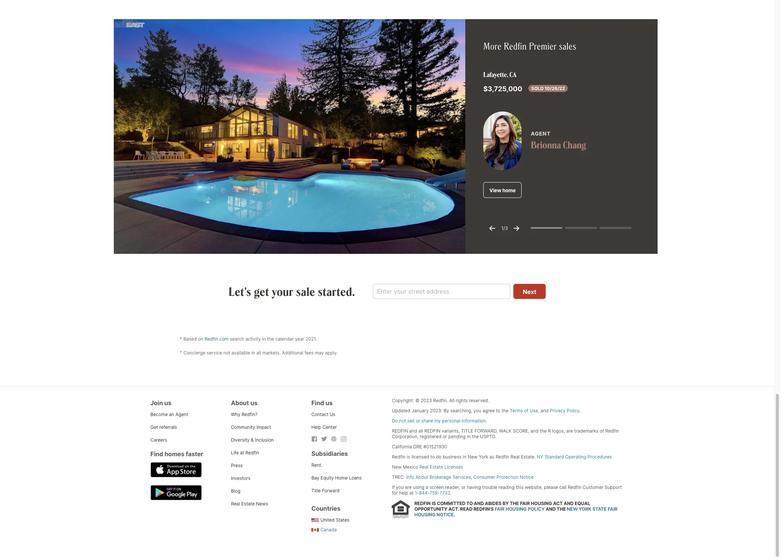 Task type: vqa. For each thing, say whether or not it's contained in the screenshot.
year
yes



Task type: describe. For each thing, give the bounding box(es) containing it.
find for find us
[[312, 400, 324, 407]]

the left r
[[540, 429, 547, 434]]

new
[[568, 507, 578, 513]]

†
[[180, 350, 182, 356]]

us for find us
[[326, 400, 333, 407]]

do
[[392, 418, 398, 424]]

forward
[[322, 488, 340, 494]]

2 horizontal spatial and
[[541, 408, 549, 414]]

fair housing policy and the
[[495, 507, 568, 513]]

7732
[[440, 491, 451, 496]]

trec: info about brokerage services , consumer protection notice
[[392, 475, 534, 480]]

equal housing opportunity image
[[392, 501, 410, 519]]

view
[[490, 188, 502, 194]]

. down committed
[[454, 513, 456, 518]]

search
[[230, 336, 244, 342]]

community
[[231, 425, 255, 430]]

1 horizontal spatial housing
[[506, 507, 527, 513]]

state
[[593, 507, 607, 513]]

1 horizontal spatial ,
[[507, 70, 509, 79]]

or inside if you are using a screen reader, or having trouble reading this website, please call redfin customer support for help at
[[462, 485, 466, 491]]

rent. button
[[312, 463, 323, 468]]

rights
[[456, 398, 468, 404]]

find for find homes faster
[[151, 451, 163, 458]]

for
[[392, 491, 398, 496]]

estate.
[[521, 454, 536, 460]]

forward,
[[475, 429, 498, 434]]

or inside redfin and all redfin variants, title forward, walk score, and the r logos, are trademarks of redfin corporation, registered or pending in the uspto.
[[443, 434, 448, 440]]

title forward
[[312, 488, 340, 494]]

let's get your sale started.
[[229, 284, 355, 299]]

personal
[[442, 418, 461, 424]]

corporation,
[[392, 434, 419, 440]]

this
[[516, 485, 524, 491]]

year
[[295, 336, 305, 342]]

join
[[151, 400, 163, 407]]

us for about us
[[251, 400, 258, 407]]

act
[[554, 501, 563, 507]]

1-
[[415, 491, 420, 496]]

having
[[467, 485, 481, 491]]

©
[[416, 398, 420, 404]]

if
[[392, 485, 395, 491]]

bay equity home loans
[[312, 476, 362, 481]]

sale
[[296, 284, 316, 299]]

. up trademarks
[[580, 408, 581, 414]]

contact us
[[312, 412, 336, 418]]

in right available
[[252, 350, 255, 356]]

uspto.
[[481, 434, 497, 440]]

1
[[502, 225, 504, 231]]

r
[[549, 429, 552, 434]]

based
[[184, 336, 197, 342]]

impact
[[257, 425, 271, 430]]

0 horizontal spatial and
[[474, 501, 484, 507]]

new mexico real estate licenses
[[392, 465, 464, 470]]

in right activity
[[262, 336, 266, 342]]

brionna
[[531, 139, 562, 151]]

blog button
[[231, 489, 241, 494]]

licensed
[[412, 454, 430, 460]]

subsidiaries
[[312, 450, 348, 458]]

redfin and all redfin variants, title forward, walk score, and the r logos, are trademarks of redfin corporation, registered or pending in the uspto.
[[392, 429, 620, 440]]

home
[[335, 476, 348, 481]]

1 horizontal spatial you
[[474, 408, 482, 414]]

1 horizontal spatial real
[[420, 465, 429, 470]]

redfin?
[[242, 412, 258, 418]]

brionna chang link
[[531, 139, 587, 151]]

of inside redfin and all redfin variants, title forward, walk score, and the r logos, are trademarks of redfin corporation, registered or pending in the uspto.
[[600, 429, 605, 434]]

using
[[413, 485, 425, 491]]

do not sell or share my personal information .
[[392, 418, 487, 424]]

housing inside redfin is committed to and abides by the fair housing act and equal opportunity act. read redfin's
[[531, 501, 553, 507]]

title forward button
[[312, 488, 340, 494]]

may
[[315, 350, 324, 356]]

2 horizontal spatial and
[[564, 501, 574, 507]]

0 horizontal spatial new
[[392, 465, 402, 470]]

states
[[336, 518, 350, 523]]

agent
[[531, 130, 551, 137]]

life at redfin button
[[231, 450, 259, 456]]

use
[[530, 408, 539, 414]]

1 vertical spatial about
[[416, 475, 429, 480]]

trec:
[[392, 475, 405, 480]]

canada link
[[312, 527, 337, 533]]

available
[[232, 350, 250, 356]]

all
[[450, 398, 455, 404]]

$3,725,000
[[484, 85, 523, 93]]

service
[[207, 350, 222, 356]]

/
[[504, 225, 506, 231]]

1 horizontal spatial new
[[468, 454, 478, 460]]

canada
[[321, 527, 337, 533]]

759-
[[430, 491, 440, 496]]

privacy policy link
[[550, 408, 580, 414]]

community impact button
[[231, 425, 271, 430]]

you inside if you are using a screen reader, or having trouble reading this website, please call redfin customer support for help at
[[396, 485, 404, 491]]

chang
[[564, 139, 587, 151]]

redfin agent image
[[484, 112, 522, 170]]

redfin inside if you are using a screen reader, or having trouble reading this website, please call redfin customer support for help at
[[568, 485, 582, 491]]

community impact
[[231, 425, 271, 430]]

call
[[560, 485, 567, 491]]

2023
[[421, 398, 432, 404]]

10/26/22
[[545, 86, 566, 91]]

business
[[443, 454, 462, 460]]

844-
[[420, 491, 430, 496]]

let's
[[229, 284, 252, 299]]

get
[[254, 284, 269, 299]]

info about brokerage services link
[[407, 475, 471, 480]]

redfin facebook image
[[312, 436, 318, 442]]

0 horizontal spatial estate
[[242, 501, 255, 507]]

info
[[407, 475, 415, 480]]

investors button
[[231, 476, 251, 482]]

home
[[503, 188, 516, 194]]

0 horizontal spatial all
[[257, 350, 261, 356]]

1-844-759-7732 .
[[415, 491, 452, 496]]

become an agent
[[151, 412, 188, 418]]

real estate licenses link
[[420, 465, 464, 470]]

0 horizontal spatial fair
[[495, 507, 505, 513]]

1 vertical spatial not
[[400, 418, 407, 424]]

fair housing policy link
[[495, 507, 545, 513]]

the up markets.
[[267, 336, 274, 342]]



Task type: locate. For each thing, give the bounding box(es) containing it.
score,
[[513, 429, 530, 434]]

2 vertical spatial or
[[462, 485, 466, 491]]

, left the ca
[[507, 70, 509, 79]]

walk
[[500, 429, 512, 434]]

life at redfin
[[231, 450, 259, 456]]

at left 1-
[[410, 491, 414, 496]]

terms
[[510, 408, 523, 414]]

not right do
[[400, 418, 407, 424]]

2 horizontal spatial or
[[462, 485, 466, 491]]

0 vertical spatial of
[[525, 408, 529, 414]]

loans
[[349, 476, 362, 481]]

in inside redfin and all redfin variants, title forward, walk score, and the r logos, are trademarks of redfin corporation, registered or pending in the uspto.
[[467, 434, 471, 440]]

not
[[224, 350, 231, 356], [400, 418, 407, 424]]

0 horizontal spatial ,
[[471, 475, 473, 480]]

redfin down &
[[246, 450, 259, 456]]

are inside redfin and all redfin variants, title forward, walk score, and the r logos, are trademarks of redfin corporation, registered or pending in the uspto.
[[567, 429, 574, 434]]

screen
[[430, 485, 444, 491]]

0 horizontal spatial at
[[240, 450, 244, 456]]

us right join
[[165, 400, 172, 407]]

careers button
[[151, 438, 167, 443]]

do
[[436, 454, 442, 460]]

or left pending on the right of the page
[[443, 434, 448, 440]]

2 us from the left
[[251, 400, 258, 407]]

you right if
[[396, 485, 404, 491]]

redfin down the my
[[425, 429, 441, 434]]

1 vertical spatial new
[[392, 465, 402, 470]]

redfin right more at the right of page
[[504, 40, 527, 52]]

redfin right call
[[568, 485, 582, 491]]

real down licensed
[[420, 465, 429, 470]]

1 horizontal spatial find
[[312, 400, 324, 407]]

to left do
[[431, 454, 435, 460]]

get referrals button
[[151, 425, 177, 430]]

1 vertical spatial all
[[419, 429, 424, 434]]

view home button
[[484, 182, 522, 198]]

brokerage
[[430, 475, 452, 480]]

1-844-759-7732 link
[[415, 491, 451, 496]]

about up using on the right of page
[[416, 475, 429, 480]]

redfin down do
[[392, 429, 408, 434]]

fair inside new york state fair housing notice
[[608, 507, 618, 513]]

3 us from the left
[[326, 400, 333, 407]]

redfin.com
[[205, 336, 229, 342]]

0 vertical spatial or
[[416, 418, 421, 424]]

0 vertical spatial ,
[[507, 70, 509, 79]]

notice
[[520, 475, 534, 480]]

1 horizontal spatial us
[[251, 400, 258, 407]]

of right trademarks
[[600, 429, 605, 434]]

1 horizontal spatial are
[[567, 429, 574, 434]]

copyright:
[[392, 398, 415, 404]]

0 vertical spatial estate
[[430, 465, 444, 470]]

are left 1-
[[405, 485, 412, 491]]

0 horizontal spatial are
[[405, 485, 412, 491]]

to right agree
[[497, 408, 501, 414]]

ny standard operating procedures link
[[537, 454, 613, 460]]

sold
[[532, 86, 544, 91]]

abides
[[485, 501, 502, 507]]

find up contact at the bottom
[[312, 400, 324, 407]]

get
[[151, 425, 158, 430]]

Enter your street address search field
[[373, 284, 511, 299]]

2023:
[[430, 408, 443, 414]]

concierge
[[184, 350, 206, 356]]

more
[[484, 40, 502, 52]]

fair inside redfin is committed to and abides by the fair housing act and equal opportunity act. read redfin's
[[521, 501, 530, 507]]

and down sell
[[410, 429, 418, 434]]

updated january 2023: by searching, you agree to the terms of use , and privacy policy .
[[392, 408, 581, 414]]

2 vertical spatial ,
[[471, 475, 473, 480]]

&
[[251, 438, 254, 443]]

download the redfin app from the google play store image
[[151, 486, 202, 501]]

0 horizontal spatial you
[[396, 485, 404, 491]]

1 horizontal spatial estate
[[430, 465, 444, 470]]

redfin inside redfin is committed to and abides by the fair housing act and equal opportunity act. read redfin's
[[415, 501, 431, 507]]

help
[[312, 425, 322, 430]]

lafayette
[[484, 70, 507, 79]]

redfin
[[392, 429, 408, 434], [425, 429, 441, 434], [415, 501, 431, 507]]

1 horizontal spatial and
[[546, 507, 556, 513]]

center
[[323, 425, 337, 430]]

new york state fair housing notice link
[[415, 507, 618, 518]]

estate left news
[[242, 501, 255, 507]]

0 horizontal spatial and
[[410, 429, 418, 434]]

started.
[[318, 284, 355, 299]]

redfin
[[504, 40, 527, 52], [606, 429, 620, 434], [246, 450, 259, 456], [392, 454, 406, 460], [496, 454, 510, 460], [568, 485, 582, 491]]

0 vertical spatial not
[[224, 350, 231, 356]]

policy
[[567, 408, 580, 414]]

1 horizontal spatial and
[[531, 429, 539, 434]]

0 horizontal spatial housing
[[415, 513, 436, 518]]

on
[[198, 336, 204, 342]]

1 vertical spatial of
[[600, 429, 605, 434]]

at inside if you are using a screen reader, or having trouble reading this website, please call redfin customer support for help at
[[410, 491, 414, 496]]

all down share
[[419, 429, 424, 434]]

standard
[[545, 454, 565, 460]]

dre
[[414, 444, 423, 450]]

2 horizontal spatial real
[[511, 454, 520, 460]]

, up having
[[471, 475, 473, 480]]

redfin inside redfin and all redfin variants, title forward, walk score, and the r logos, are trademarks of redfin corporation, registered or pending in the uspto.
[[606, 429, 620, 434]]

find homes faster
[[151, 451, 203, 458]]

by
[[444, 408, 450, 414]]

activity
[[246, 336, 261, 342]]

find down careers button
[[151, 451, 163, 458]]

0 horizontal spatial us
[[165, 400, 172, 407]]

2 horizontal spatial us
[[326, 400, 333, 407]]

1 vertical spatial you
[[396, 485, 404, 491]]

redfin pinterest image
[[331, 436, 337, 442]]

0 horizontal spatial not
[[224, 350, 231, 356]]

2 horizontal spatial fair
[[608, 507, 618, 513]]

0 vertical spatial find
[[312, 400, 324, 407]]

1 horizontal spatial at
[[410, 491, 414, 496]]

bay equity home loans button
[[312, 476, 362, 481]]

0 horizontal spatial or
[[416, 418, 421, 424]]

redfin left is
[[392, 454, 406, 460]]

0 vertical spatial new
[[468, 454, 478, 460]]

0 horizontal spatial to
[[431, 454, 435, 460]]

housing inside new york state fair housing notice
[[415, 513, 436, 518]]

bay
[[312, 476, 320, 481]]

contact us button
[[312, 412, 336, 418]]

redfin is licensed to do business in new york as redfin real estate. ny standard operating procedures
[[392, 454, 613, 460]]

. down updated january 2023: by searching, you agree to the terms of use , and privacy policy .
[[486, 418, 487, 424]]

us for join us
[[165, 400, 172, 407]]

0 horizontal spatial the
[[510, 501, 520, 507]]

us flag image
[[312, 519, 319, 523]]

download the redfin app on the apple app store image
[[151, 463, 202, 478]]

markets.
[[263, 350, 281, 356]]

,
[[507, 70, 509, 79], [539, 408, 540, 414], [471, 475, 473, 480]]

0 vertical spatial to
[[497, 408, 501, 414]]

about up why redfin? button
[[231, 400, 249, 407]]

opportunity
[[415, 507, 448, 513]]

, left privacy
[[539, 408, 540, 414]]

1 horizontal spatial to
[[497, 408, 501, 414]]

2 horizontal spatial ,
[[539, 408, 540, 414]]

1 horizontal spatial or
[[443, 434, 448, 440]]

redfin twitter image
[[322, 436, 328, 442]]

1 vertical spatial find
[[151, 451, 163, 458]]

next
[[523, 288, 537, 296]]

not right "service"
[[224, 350, 231, 356]]

2 horizontal spatial housing
[[531, 501, 553, 507]]

us up us
[[326, 400, 333, 407]]

0 vertical spatial real
[[511, 454, 520, 460]]

redfin instagram image
[[341, 436, 347, 442]]

1 horizontal spatial of
[[600, 429, 605, 434]]

redfin down 844-
[[415, 501, 431, 507]]

and right score,
[[531, 429, 539, 434]]

redfin right as
[[496, 454, 510, 460]]

and right act
[[564, 501, 574, 507]]

updated
[[392, 408, 411, 414]]

privacy
[[550, 408, 566, 414]]

a
[[426, 485, 429, 491]]

the right by
[[510, 501, 520, 507]]

1 vertical spatial are
[[405, 485, 412, 491]]

news
[[256, 501, 268, 507]]

press
[[231, 463, 243, 469]]

. up committed
[[451, 491, 452, 496]]

1 horizontal spatial all
[[419, 429, 424, 434]]

0 horizontal spatial find
[[151, 451, 163, 458]]

real left estate. at the bottom right of page
[[511, 454, 520, 460]]

0 horizontal spatial real
[[231, 501, 240, 507]]

1 us from the left
[[165, 400, 172, 407]]

1 vertical spatial or
[[443, 434, 448, 440]]

0 vertical spatial at
[[240, 450, 244, 456]]

1 horizontal spatial not
[[400, 418, 407, 424]]

of left the use at bottom right
[[525, 408, 529, 414]]

additional
[[282, 350, 304, 356]]

real down blog "button"
[[231, 501, 240, 507]]

1 vertical spatial real
[[420, 465, 429, 470]]

1 vertical spatial estate
[[242, 501, 255, 507]]

1 vertical spatial at
[[410, 491, 414, 496]]

1 horizontal spatial about
[[416, 475, 429, 480]]

your
[[272, 284, 294, 299]]

support
[[605, 485, 622, 491]]

0 vertical spatial about
[[231, 400, 249, 407]]

new up trec:
[[392, 465, 402, 470]]

reserved.
[[470, 398, 490, 404]]

at right life
[[240, 450, 244, 456]]

1 horizontal spatial fair
[[521, 501, 530, 507]]

the inside redfin is committed to and abides by the fair housing act and equal opportunity act. read redfin's
[[510, 501, 520, 507]]

or down trec: info about brokerage services , consumer protection notice
[[462, 485, 466, 491]]

the left uspto.
[[472, 434, 479, 440]]

estate up info about brokerage services link
[[430, 465, 444, 470]]

become
[[151, 412, 168, 418]]

0 horizontal spatial about
[[231, 400, 249, 407]]

all left markets.
[[257, 350, 261, 356]]

blog
[[231, 489, 241, 494]]

new left york
[[468, 454, 478, 460]]

0 vertical spatial are
[[567, 429, 574, 434]]

the left new
[[557, 507, 567, 513]]

1 vertical spatial to
[[431, 454, 435, 460]]

us
[[330, 412, 336, 418]]

and right the use at bottom right
[[541, 408, 549, 414]]

in right pending on the right of the page
[[467, 434, 471, 440]]

find us
[[312, 400, 333, 407]]

all inside redfin and all redfin variants, title forward, walk score, and the r logos, are trademarks of redfin corporation, registered or pending in the uspto.
[[419, 429, 424, 434]]

the left the "terms"
[[502, 408, 509, 414]]

policy
[[528, 507, 545, 513]]

press button
[[231, 463, 243, 469]]

of
[[525, 408, 529, 414], [600, 429, 605, 434]]

redfin for and
[[392, 429, 408, 434]]

canadian flag image
[[312, 529, 319, 533]]

are inside if you are using a screen reader, or having trouble reading this website, please call redfin customer support for help at
[[405, 485, 412, 491]]

information
[[462, 418, 486, 424]]

and
[[474, 501, 484, 507], [564, 501, 574, 507], [546, 507, 556, 513]]

rent.
[[312, 463, 323, 468]]

you down the reserved.
[[474, 408, 482, 414]]

or right sell
[[416, 418, 421, 424]]

and right policy
[[546, 507, 556, 513]]

1 horizontal spatial the
[[557, 507, 567, 513]]

us up redfin?
[[251, 400, 258, 407]]

0 vertical spatial you
[[474, 408, 482, 414]]

0 vertical spatial all
[[257, 350, 261, 356]]

in right business
[[463, 454, 467, 460]]

variants,
[[442, 429, 460, 434]]

agent
[[176, 412, 188, 418]]

new york state fair housing notice
[[415, 507, 618, 518]]

you
[[474, 408, 482, 414], [396, 485, 404, 491]]

1 vertical spatial ,
[[539, 408, 540, 414]]

real estate news button
[[231, 501, 268, 507]]

* based on redfin.com search activity in the calendar year 2021.
[[180, 336, 317, 342]]

are right the logos,
[[567, 429, 574, 434]]

redfin for is
[[415, 501, 431, 507]]

redfin right trademarks
[[606, 429, 620, 434]]

premier
[[530, 40, 557, 52]]

california
[[392, 444, 412, 450]]

2 vertical spatial real
[[231, 501, 240, 507]]

estate
[[430, 465, 444, 470], [242, 501, 255, 507]]

read
[[461, 507, 473, 513]]

and right to at the right of page
[[474, 501, 484, 507]]

0 horizontal spatial of
[[525, 408, 529, 414]]

#01521930
[[424, 444, 448, 450]]



